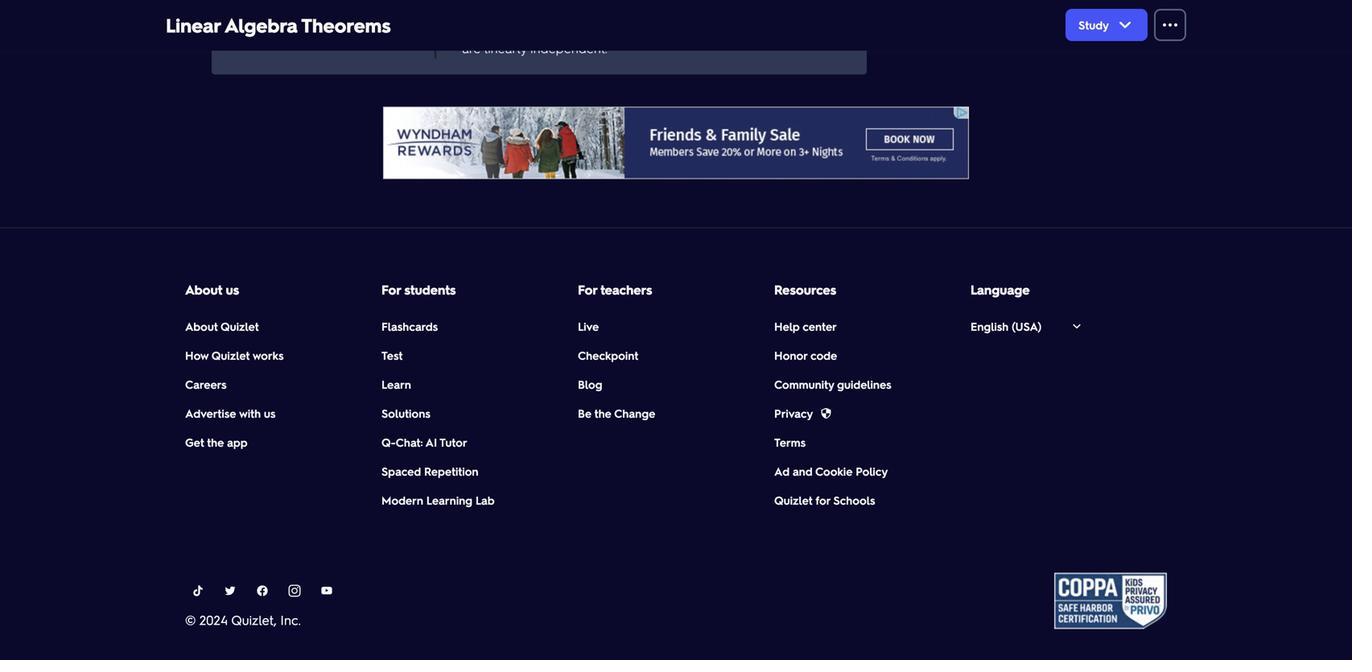 Task type: describe. For each thing, give the bounding box(es) containing it.
honor
[[775, 348, 808, 363]]

spaced
[[382, 464, 421, 479]]

b) t is one-to-one if and only if the columns of a are linearly independent. link
[[462, 0, 758, 58]]

of
[[719, 19, 731, 35]]

spaced repetition link
[[382, 463, 479, 479]]

more image
[[1161, 15, 1180, 35]]

ad and cookie policy link
[[775, 463, 888, 479]]

learn
[[382, 377, 411, 392]]

are
[[462, 39, 481, 56]]

study
[[1079, 18, 1109, 32]]

how
[[185, 348, 209, 363]]

theorems
[[302, 12, 391, 37]]

q-
[[382, 435, 396, 450]]

students
[[404, 281, 456, 298]]

2 if from the left
[[634, 19, 641, 35]]

columns
[[666, 19, 715, 35]]

modern
[[382, 493, 423, 508]]

repetition
[[424, 464, 479, 479]]

honor code link
[[775, 347, 837, 364]]

quizlet for about
[[221, 319, 259, 334]]

help center
[[775, 319, 837, 334]]

© 2024 quizlet, inc.
[[185, 611, 301, 628]]

community guidelines link
[[775, 376, 892, 392]]

test
[[382, 348, 403, 363]]

schools
[[834, 493, 876, 508]]

learn link
[[382, 376, 411, 392]]

algebra
[[224, 12, 298, 37]]

center
[[803, 319, 837, 334]]

flashcards link
[[382, 318, 438, 335]]

resources element
[[775, 280, 971, 508]]

blog link
[[578, 376, 603, 392]]

about quizlet link
[[185, 318, 259, 335]]

checkpoint link
[[578, 347, 639, 364]]

a
[[734, 19, 742, 35]]

1 if from the left
[[569, 19, 576, 35]]

about for about us
[[185, 281, 222, 298]]

quizlet,
[[231, 611, 277, 628]]

and inside ad and cookie policy 'link'
[[793, 464, 813, 479]]

ad
[[775, 464, 790, 479]]

independent.
[[531, 39, 608, 56]]

one
[[543, 19, 566, 35]]

how quizlet works link
[[185, 347, 284, 364]]

for
[[816, 493, 831, 508]]

be the change link
[[578, 405, 656, 421]]

tutor
[[440, 435, 467, 450]]

how quizlet works
[[185, 348, 284, 363]]

get
[[185, 435, 204, 450]]

lab
[[476, 493, 495, 508]]

community
[[775, 377, 834, 392]]

the for get the app
[[207, 435, 224, 450]]

test link
[[382, 347, 403, 364]]

careers
[[185, 377, 227, 392]]

privacy
[[775, 406, 813, 421]]

community guidelines
[[775, 377, 892, 392]]

for students
[[382, 281, 456, 298]]

get the app
[[185, 435, 248, 450]]

quizlet for how
[[212, 348, 250, 363]]

tiktok image
[[192, 584, 204, 597]]

only
[[605, 19, 630, 35]]

for teachers element
[[578, 280, 775, 421]]

inc.
[[280, 611, 301, 628]]

solutions link
[[382, 405, 431, 421]]

term element
[[205, 0, 867, 74]]

teachers
[[601, 281, 652, 298]]

checkpoint
[[578, 348, 639, 363]]

footer containing about us
[[0, 227, 1353, 660]]

modern learning lab
[[382, 493, 495, 508]]

change
[[614, 406, 656, 421]]

privacy link
[[775, 405, 833, 421]]

q-chat: ai tutor
[[382, 435, 467, 450]]

blog
[[578, 377, 603, 392]]

caret down image
[[1116, 15, 1135, 35]]

linearly
[[485, 39, 527, 56]]

facebook image
[[256, 584, 269, 597]]

quizlet inside resources element
[[775, 493, 813, 508]]

advertise with us
[[185, 406, 276, 421]]

©
[[185, 611, 196, 628]]

careers link
[[185, 376, 227, 392]]

about us
[[185, 281, 239, 298]]

cookie
[[816, 464, 853, 479]]

about for about quizlet
[[185, 319, 218, 334]]

2024
[[199, 611, 228, 628]]

the for be the change
[[595, 406, 612, 421]]

is
[[486, 19, 494, 35]]



Task type: locate. For each thing, give the bounding box(es) containing it.
code
[[811, 348, 837, 363]]

advertisement element
[[383, 107, 969, 179]]

language element
[[971, 280, 1167, 335]]

quizlet left for
[[775, 493, 813, 508]]

spaced repetition
[[382, 464, 479, 479]]

footer
[[0, 227, 1353, 660]]

0 vertical spatial the
[[644, 19, 663, 35]]

live
[[578, 319, 599, 334]]

the inside about us element
[[207, 435, 224, 450]]

for
[[382, 281, 401, 298], [578, 281, 597, 298]]

if right 'one'
[[569, 19, 576, 35]]

0 horizontal spatial and
[[580, 19, 602, 35]]

help
[[775, 319, 800, 334]]

coppa safe harbor certification seal image
[[1055, 573, 1167, 629]]

study button
[[1066, 9, 1148, 41]]

about us element
[[185, 280, 382, 450]]

1 horizontal spatial us
[[264, 406, 276, 421]]

resources
[[775, 281, 837, 298]]

1 horizontal spatial the
[[595, 406, 612, 421]]

one-
[[498, 19, 526, 35]]

shield image
[[820, 407, 833, 420]]

if
[[569, 19, 576, 35], [634, 19, 641, 35]]

2 horizontal spatial the
[[644, 19, 663, 35]]

instagram image
[[288, 584, 301, 597]]

terms
[[775, 435, 806, 450]]

for students element
[[382, 280, 578, 508]]

quizlet for schools
[[775, 493, 876, 508]]

advertise with us link
[[185, 405, 276, 421]]

about up 'how'
[[185, 319, 218, 334]]

quizlet
[[221, 319, 259, 334], [212, 348, 250, 363], [775, 493, 813, 508]]

linear
[[166, 12, 221, 37]]

help center link
[[775, 318, 837, 335]]

1 vertical spatial us
[[264, 406, 276, 421]]

quizlet up how quizlet works link on the left bottom of page
[[221, 319, 259, 334]]

and left only
[[580, 19, 602, 35]]

twitter image
[[224, 584, 237, 597]]

advertise
[[185, 406, 236, 421]]

guidelines
[[837, 377, 892, 392]]

1 vertical spatial the
[[595, 406, 612, 421]]

1 horizontal spatial if
[[634, 19, 641, 35]]

1 horizontal spatial and
[[793, 464, 813, 479]]

the right only
[[644, 19, 663, 35]]

and right ad
[[793, 464, 813, 479]]

2 for from the left
[[578, 281, 597, 298]]

with
[[239, 406, 261, 421]]

about up about quizlet
[[185, 281, 222, 298]]

solutions
[[382, 406, 431, 421]]

0 horizontal spatial if
[[569, 19, 576, 35]]

us right "with"
[[264, 406, 276, 421]]

for for for teachers
[[578, 281, 597, 298]]

and inside b) t is one-to-one if and only if the columns of a are linearly independent.
[[580, 19, 602, 35]]

chat:
[[396, 435, 423, 450]]

works
[[253, 348, 284, 363]]

1 horizontal spatial for
[[578, 281, 597, 298]]

2 vertical spatial the
[[207, 435, 224, 450]]

0 vertical spatial and
[[580, 19, 602, 35]]

0 vertical spatial quizlet
[[221, 319, 259, 334]]

for for for students
[[382, 281, 401, 298]]

t
[[476, 19, 482, 35]]

the
[[644, 19, 663, 35], [595, 406, 612, 421], [207, 435, 224, 450]]

youtube image
[[320, 584, 333, 597]]

honor code
[[775, 348, 837, 363]]

for up live
[[578, 281, 597, 298]]

to-
[[526, 19, 543, 35]]

the inside b) t is one-to-one if and only if the columns of a are linearly independent.
[[644, 19, 663, 35]]

1 vertical spatial and
[[793, 464, 813, 479]]

2 about from the top
[[185, 319, 218, 334]]

policy
[[856, 464, 888, 479]]

for left students
[[382, 281, 401, 298]]

quizlet for schools link
[[775, 492, 876, 508]]

1 about from the top
[[185, 281, 222, 298]]

linear algebra theorems
[[166, 12, 391, 37]]

the right get
[[207, 435, 224, 450]]

b)
[[462, 19, 474, 35]]

b) t is one-to-one if and only if the columns of a are linearly independent.
[[462, 19, 742, 56]]

language
[[971, 281, 1030, 298]]

ad and cookie policy
[[775, 464, 888, 479]]

0 vertical spatial about
[[185, 281, 222, 298]]

1 for from the left
[[382, 281, 401, 298]]

live link
[[578, 318, 599, 335]]

q-chat: ai tutor link
[[382, 434, 467, 450]]

the right be
[[595, 406, 612, 421]]

learning
[[427, 493, 473, 508]]

about
[[185, 281, 222, 298], [185, 319, 218, 334]]

flashcards
[[382, 319, 438, 334]]

terms link
[[775, 434, 806, 450]]

0 horizontal spatial us
[[226, 281, 239, 298]]

and
[[580, 19, 602, 35], [793, 464, 813, 479]]

0 horizontal spatial for
[[382, 281, 401, 298]]

1 vertical spatial quizlet
[[212, 348, 250, 363]]

if right only
[[634, 19, 641, 35]]

2 vertical spatial quizlet
[[775, 493, 813, 508]]

us up about quizlet
[[226, 281, 239, 298]]

about quizlet
[[185, 319, 259, 334]]

quizlet down about quizlet link
[[212, 348, 250, 363]]

for teachers
[[578, 281, 652, 298]]

us
[[226, 281, 239, 298], [264, 406, 276, 421]]

1 vertical spatial about
[[185, 319, 218, 334]]

ai
[[426, 435, 437, 450]]

get the app link
[[185, 434, 248, 450]]

0 vertical spatial us
[[226, 281, 239, 298]]

be the change
[[578, 406, 656, 421]]

modern learning lab link
[[382, 492, 495, 508]]

0 horizontal spatial the
[[207, 435, 224, 450]]

be
[[578, 406, 592, 421]]



Task type: vqa. For each thing, say whether or not it's contained in the screenshot.
Ad and Cookie Policy
yes



